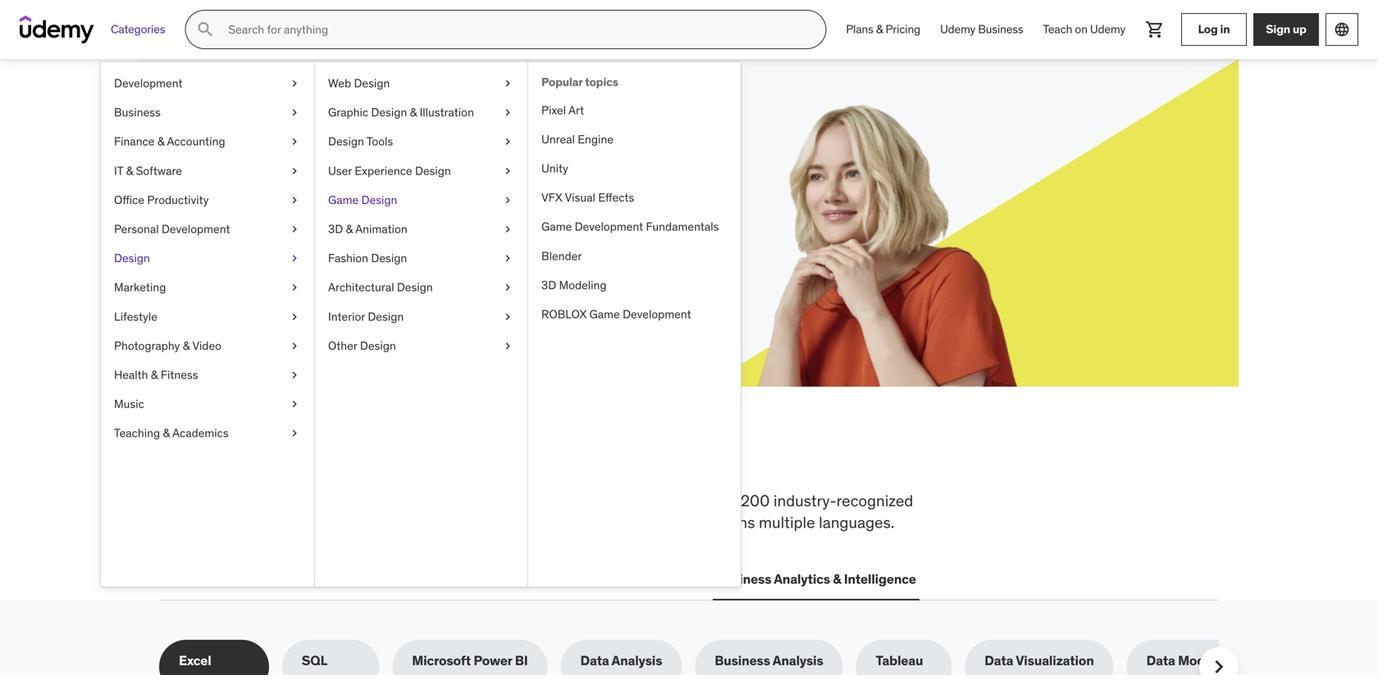 Task type: vqa. For each thing, say whether or not it's contained in the screenshot.
TAB
no



Task type: locate. For each thing, give the bounding box(es) containing it.
unreal
[[541, 132, 575, 147]]

xsmall image inside photography & video 'link'
[[288, 338, 301, 354]]

web inside button
[[162, 571, 190, 588]]

in right log
[[1220, 22, 1230, 37]]

it left certifications
[[295, 571, 306, 588]]

xsmall image inside "lifestyle" link
[[288, 309, 301, 325]]

roblox
[[541, 307, 587, 322]]

software
[[136, 163, 182, 178]]

in up including
[[516, 437, 548, 480]]

modeling inside topic filters element
[[1178, 653, 1235, 670]]

topic filters element
[[159, 641, 1255, 676]]

0 vertical spatial it
[[114, 163, 123, 178]]

music link
[[101, 390, 314, 419]]

development inside button
[[193, 571, 275, 588]]

1 vertical spatial 3d
[[541, 278, 556, 293]]

xsmall image inside game design link
[[501, 192, 514, 208]]

for inside skills for your future expand your potential with a course. starting at just $12.99 through dec 15.
[[297, 130, 335, 164]]

experience
[[355, 163, 412, 178]]

1 vertical spatial web
[[162, 571, 190, 588]]

xsmall image inside development link
[[288, 75, 301, 92]]

health
[[114, 368, 148, 383]]

1 vertical spatial skills
[[351, 491, 386, 511]]

game for game design
[[328, 193, 359, 207]]

science
[[530, 571, 579, 588]]

design up graphic
[[354, 76, 390, 91]]

3d down blender
[[541, 278, 556, 293]]

sign up link
[[1253, 13, 1319, 46]]

1 vertical spatial for
[[684, 491, 703, 511]]

design for architectural
[[397, 280, 433, 295]]

business for business analysis
[[715, 653, 770, 670]]

just
[[498, 171, 520, 188]]

1 horizontal spatial web
[[328, 76, 351, 91]]

2 vertical spatial game
[[589, 307, 620, 322]]

teach on udemy link
[[1033, 10, 1135, 49]]

0 horizontal spatial game
[[328, 193, 359, 207]]

3d modeling
[[541, 278, 607, 293]]

xsmall image inside business "link"
[[288, 105, 301, 121]]

development down office productivity link
[[162, 222, 230, 237]]

3d modeling link
[[528, 271, 741, 300]]

for up and
[[684, 491, 703, 511]]

development down 3d modeling link
[[623, 307, 691, 322]]

pixel art
[[541, 103, 584, 118]]

xsmall image for graphic design & illustration
[[501, 105, 514, 121]]

skills up workplace
[[272, 437, 360, 480]]

finance & accounting
[[114, 134, 225, 149]]

skills
[[272, 437, 360, 480], [351, 491, 386, 511]]

xsmall image inside the personal development link
[[288, 221, 301, 238]]

xsmall image for 3d & animation
[[501, 221, 514, 238]]

design down a
[[361, 193, 397, 207]]

visualization
[[1016, 653, 1094, 670]]

design down architectural design
[[368, 309, 404, 324]]

1 horizontal spatial modeling
[[1178, 653, 1235, 670]]

xsmall image inside the other design link
[[501, 338, 514, 354]]

xsmall image inside graphic design & illustration "link"
[[501, 105, 514, 121]]

web development
[[162, 571, 275, 588]]

1 horizontal spatial it
[[295, 571, 306, 588]]

xsmall image inside the it & software link
[[288, 163, 301, 179]]

design for web
[[354, 76, 390, 91]]

xsmall image for architectural design
[[501, 280, 514, 296]]

business
[[978, 22, 1023, 37], [114, 105, 161, 120], [716, 571, 771, 588], [715, 653, 770, 670]]

data left 'visualization'
[[985, 653, 1013, 670]]

skills
[[218, 130, 292, 164]]

skills up the "supports"
[[351, 491, 386, 511]]

graphic
[[328, 105, 368, 120]]

1 horizontal spatial 3d
[[541, 278, 556, 293]]

0 horizontal spatial your
[[266, 171, 291, 188]]

& right the plans
[[876, 22, 883, 37]]

design for graphic
[[371, 105, 407, 120]]

0 vertical spatial 3d
[[328, 222, 343, 237]]

business inside "link"
[[114, 105, 161, 120]]

design for fashion
[[371, 251, 407, 266]]

other design link
[[315, 332, 527, 361]]

xsmall image for other design
[[501, 338, 514, 354]]

xsmall image inside music link
[[288, 397, 301, 413]]

0 horizontal spatial it
[[114, 163, 123, 178]]

2 analysis from the left
[[773, 653, 823, 670]]

& for teaching & academics
[[163, 426, 170, 441]]

data for data science
[[499, 571, 528, 588]]

graphic design & illustration
[[328, 105, 474, 120]]

2 horizontal spatial game
[[589, 307, 620, 322]]

lifestyle link
[[101, 303, 314, 332]]

0 vertical spatial for
[[297, 130, 335, 164]]

plans & pricing link
[[836, 10, 930, 49]]

& right health
[[151, 368, 158, 383]]

design down fashion design link
[[397, 280, 433, 295]]

modeling inside game design element
[[559, 278, 607, 293]]

& for plans & pricing
[[876, 22, 883, 37]]

3d inside 3d & animation link
[[328, 222, 343, 237]]

through
[[261, 189, 307, 206]]

& up "office"
[[126, 163, 133, 178]]

it up "office"
[[114, 163, 123, 178]]

3d
[[328, 222, 343, 237], [541, 278, 556, 293]]

xsmall image inside fashion design link
[[501, 251, 514, 267]]

business inside button
[[716, 571, 771, 588]]

development down effects
[[575, 220, 643, 234]]

modeling for 3d modeling
[[559, 278, 607, 293]]

xsmall image inside 3d & animation link
[[501, 221, 514, 238]]

graphic design & illustration link
[[315, 98, 527, 127]]

& left video
[[183, 339, 190, 353]]

udemy right pricing
[[940, 22, 976, 37]]

xsmall image
[[288, 75, 301, 92], [501, 105, 514, 121], [288, 134, 301, 150], [288, 192, 301, 208], [501, 192, 514, 208], [288, 221, 301, 238], [501, 221, 514, 238], [288, 251, 301, 267], [288, 280, 301, 296], [501, 280, 514, 296], [288, 309, 301, 325], [501, 309, 514, 325], [288, 367, 301, 384]]

analytics
[[774, 571, 830, 588]]

& right analytics
[[833, 571, 841, 588]]

0 horizontal spatial 3d
[[328, 222, 343, 237]]

xsmall image for office productivity
[[288, 192, 301, 208]]

blender link
[[528, 242, 741, 271]]

data analysis
[[580, 653, 662, 670]]

your
[[340, 130, 399, 164], [266, 171, 291, 188]]

& for photography & video
[[183, 339, 190, 353]]

development down certifications, at the bottom of the page
[[193, 571, 275, 588]]

game down vfx
[[541, 220, 572, 234]]

0 horizontal spatial in
[[516, 437, 548, 480]]

design for interior
[[368, 309, 404, 324]]

1 horizontal spatial your
[[340, 130, 399, 164]]

0 vertical spatial game
[[328, 193, 359, 207]]

data left science
[[499, 571, 528, 588]]

1 horizontal spatial udemy
[[1090, 22, 1126, 37]]

xsmall image for interior design
[[501, 309, 514, 325]]

1 vertical spatial game
[[541, 220, 572, 234]]

data modeling
[[1147, 653, 1235, 670]]

& right teaching
[[163, 426, 170, 441]]

3d inside 3d modeling link
[[541, 278, 556, 293]]

0 horizontal spatial modeling
[[559, 278, 607, 293]]

design down animation
[[371, 251, 407, 266]]

design down interior design
[[360, 339, 396, 353]]

unity
[[541, 161, 568, 176]]

xsmall image inside design "link"
[[288, 251, 301, 267]]

game right roblox at the top left of page
[[589, 307, 620, 322]]

0 vertical spatial web
[[328, 76, 351, 91]]

interior
[[328, 309, 365, 324]]

xsmall image inside interior design link
[[501, 309, 514, 325]]

it certifications
[[295, 571, 392, 588]]

game for game development fundamentals
[[541, 220, 572, 234]]

analysis for data analysis
[[612, 653, 662, 670]]

personal development
[[114, 222, 230, 237]]

1 vertical spatial it
[[295, 571, 306, 588]]

web for web development
[[162, 571, 190, 588]]

in
[[1220, 22, 1230, 37], [516, 437, 548, 480]]

1 horizontal spatial analysis
[[773, 653, 823, 670]]

vfx visual effects link
[[528, 183, 741, 213]]

xsmall image
[[501, 75, 514, 92], [288, 105, 301, 121], [501, 134, 514, 150], [288, 163, 301, 179], [501, 163, 514, 179], [501, 251, 514, 267], [288, 338, 301, 354], [501, 338, 514, 354], [288, 397, 301, 413], [288, 426, 301, 442]]

xsmall image inside the user experience design link
[[501, 163, 514, 179]]

xsmall image inside architectural design link
[[501, 280, 514, 296]]

2 udemy from the left
[[1090, 22, 1126, 37]]

0 vertical spatial in
[[1220, 22, 1230, 37]]

architectural design
[[328, 280, 433, 295]]

& up the fashion
[[346, 222, 353, 237]]

xsmall image inside marketing link
[[288, 280, 301, 296]]

web design
[[328, 76, 390, 91]]

for inside covering critical workplace skills to technical topics, including prep content for over 200 industry-recognized certifications, our catalog supports well-rounded professional development and spans multiple languages.
[[684, 491, 703, 511]]

analysis for business analysis
[[773, 653, 823, 670]]

xsmall image inside office productivity link
[[288, 192, 301, 208]]

1 udemy from the left
[[940, 22, 976, 37]]

1 vertical spatial modeling
[[1178, 653, 1235, 670]]

3d for 3d modeling
[[541, 278, 556, 293]]

teaching & academics
[[114, 426, 229, 441]]

data left next icon
[[1147, 653, 1175, 670]]

it certifications button
[[291, 560, 395, 600]]

1 horizontal spatial in
[[1220, 22, 1230, 37]]

excel
[[179, 653, 211, 670]]

architectural
[[328, 280, 394, 295]]

log
[[1198, 22, 1218, 37]]

1 analysis from the left
[[612, 653, 662, 670]]

1 horizontal spatial for
[[684, 491, 703, 511]]

3d up the fashion
[[328, 222, 343, 237]]

sql
[[302, 653, 327, 670]]

analysis
[[612, 653, 662, 670], [773, 653, 823, 670]]

visual
[[565, 190, 595, 205]]

Search for anything text field
[[225, 16, 806, 43]]

$12.99
[[218, 189, 258, 206]]

at
[[483, 171, 495, 188]]

pixel
[[541, 103, 566, 118]]

& inside "link"
[[410, 105, 417, 120]]

data for data visualization
[[985, 653, 1013, 670]]

marketing
[[114, 280, 166, 295]]

development for web development
[[193, 571, 275, 588]]

xsmall image inside design tools link
[[501, 134, 514, 150]]

business inside topic filters element
[[715, 653, 770, 670]]

game design
[[328, 193, 397, 207]]

game down with
[[328, 193, 359, 207]]

spans
[[714, 513, 755, 533]]

xsmall image for game design
[[501, 192, 514, 208]]

unreal engine link
[[528, 125, 741, 154]]

xsmall image for fashion design
[[501, 251, 514, 267]]

0 vertical spatial modeling
[[559, 278, 607, 293]]

web down certifications, at the bottom of the page
[[162, 571, 190, 588]]

leadership
[[411, 571, 479, 588]]

& right finance
[[157, 134, 164, 149]]

it inside button
[[295, 571, 306, 588]]

office productivity
[[114, 193, 209, 207]]

xsmall image inside 'health & fitness' link
[[288, 367, 301, 384]]

web up graphic
[[328, 76, 351, 91]]

xsmall image for teaching & academics
[[288, 426, 301, 442]]

business for business
[[114, 105, 161, 120]]

1 horizontal spatial game
[[541, 220, 572, 234]]

teaching & academics link
[[101, 419, 314, 448]]

microsoft
[[412, 653, 471, 670]]

3d for 3d & animation
[[328, 222, 343, 237]]

teach on udemy
[[1043, 22, 1126, 37]]

xsmall image inside web design link
[[501, 75, 514, 92]]

0 horizontal spatial web
[[162, 571, 190, 588]]

xsmall image inside the "finance & accounting" link
[[288, 134, 301, 150]]

vfx
[[541, 190, 562, 205]]

submit search image
[[196, 20, 215, 39]]

fitness
[[161, 368, 198, 383]]

& inside 'link'
[[183, 339, 190, 353]]

and
[[684, 513, 710, 533]]

udemy right on
[[1090, 22, 1126, 37]]

it for it certifications
[[295, 571, 306, 588]]

categories button
[[101, 10, 175, 49]]

xsmall image for web design
[[501, 75, 514, 92]]

data inside "button"
[[499, 571, 528, 588]]

design down graphic
[[328, 134, 364, 149]]

0 horizontal spatial analysis
[[612, 653, 662, 670]]

catalog
[[284, 513, 335, 533]]

data right bi
[[580, 653, 609, 670]]

for up potential
[[297, 130, 335, 164]]

xsmall image for business
[[288, 105, 301, 121]]

design up tools
[[371, 105, 407, 120]]

plans
[[846, 22, 874, 37]]

game development fundamentals link
[[528, 213, 741, 242]]

& down web design link
[[410, 105, 417, 120]]

supports
[[339, 513, 401, 533]]

xsmall image for photography & video
[[288, 338, 301, 354]]

0 horizontal spatial udemy
[[940, 22, 976, 37]]

office
[[114, 193, 144, 207]]

xsmall image for design tools
[[501, 134, 514, 150]]

design for other
[[360, 339, 396, 353]]

0 horizontal spatial for
[[297, 130, 335, 164]]

3d & animation
[[328, 222, 407, 237]]

xsmall image inside teaching & academics link
[[288, 426, 301, 442]]

popular
[[541, 75, 583, 89]]



Task type: describe. For each thing, give the bounding box(es) containing it.
technical
[[407, 491, 470, 511]]

udemy image
[[20, 16, 94, 43]]

it & software link
[[101, 157, 314, 186]]

1 vertical spatial your
[[266, 171, 291, 188]]

& inside button
[[833, 571, 841, 588]]

place
[[620, 437, 705, 480]]

user
[[328, 163, 352, 178]]

xsmall image for marketing
[[288, 280, 301, 296]]

design down personal
[[114, 251, 150, 266]]

& for it & software
[[126, 163, 133, 178]]

game design element
[[527, 62, 741, 587]]

design link
[[101, 244, 314, 273]]

0 vertical spatial your
[[340, 130, 399, 164]]

illustration
[[420, 105, 474, 120]]

user experience design link
[[315, 157, 527, 186]]

& for finance & accounting
[[157, 134, 164, 149]]

data for data analysis
[[580, 653, 609, 670]]

prep
[[591, 491, 623, 511]]

web for web design
[[328, 76, 351, 91]]

xsmall image for user experience design
[[501, 163, 514, 179]]

xsmall image for it & software
[[288, 163, 301, 179]]

finance & accounting link
[[101, 127, 314, 157]]

unity link
[[528, 154, 741, 183]]

our
[[257, 513, 280, 533]]

& for health & fitness
[[151, 368, 158, 383]]

over
[[707, 491, 737, 511]]

content
[[627, 491, 681, 511]]

engine
[[578, 132, 614, 147]]

xsmall image for finance & accounting
[[288, 134, 301, 150]]

blender
[[541, 249, 582, 264]]

effects
[[598, 190, 634, 205]]

1 vertical spatial in
[[516, 437, 548, 480]]

languages.
[[819, 513, 895, 533]]

modeling for data modeling
[[1178, 653, 1235, 670]]

business analysis
[[715, 653, 823, 670]]

design for game
[[361, 193, 397, 207]]

data visualization
[[985, 653, 1094, 670]]

future
[[404, 130, 484, 164]]

xsmall image for personal development
[[288, 221, 301, 238]]

web development button
[[159, 560, 278, 600]]

fashion design link
[[315, 244, 527, 273]]

you
[[366, 437, 425, 480]]

design down design tools link
[[415, 163, 451, 178]]

it & software
[[114, 163, 182, 178]]

interior design link
[[315, 303, 527, 332]]

next image
[[1206, 655, 1232, 676]]

course.
[[387, 171, 430, 188]]

data science
[[499, 571, 579, 588]]

udemy business
[[940, 22, 1023, 37]]

& for 3d & animation
[[346, 222, 353, 237]]

3d & animation link
[[315, 215, 527, 244]]

game development fundamentals
[[541, 220, 719, 234]]

xsmall image for music
[[288, 397, 301, 413]]

development
[[589, 513, 680, 533]]

data for data modeling
[[1147, 653, 1175, 670]]

lifestyle
[[114, 309, 157, 324]]

communication
[[599, 571, 696, 588]]

health & fitness
[[114, 368, 198, 383]]

tableau
[[876, 653, 923, 670]]

the
[[213, 437, 266, 480]]

development down categories dropdown button
[[114, 76, 183, 91]]

15.
[[337, 189, 353, 206]]

business for business analytics & intelligence
[[716, 571, 771, 588]]

skills inside covering critical workplace skills to technical topics, including prep content for over 200 industry-recognized certifications, our catalog supports well-rounded professional development and spans multiple languages.
[[351, 491, 386, 511]]

choose a language image
[[1334, 21, 1350, 38]]

business analytics & intelligence
[[716, 571, 916, 588]]

game design link
[[315, 186, 527, 215]]

web design link
[[315, 69, 527, 98]]

shopping cart with 0 items image
[[1145, 20, 1165, 39]]

personal development link
[[101, 215, 314, 244]]

to
[[389, 491, 404, 511]]

animation
[[355, 222, 407, 237]]

starting
[[433, 171, 480, 188]]

architectural design link
[[315, 273, 527, 303]]

skills for your future expand your potential with a course. starting at just $12.99 through dec 15.
[[218, 130, 520, 206]]

workplace
[[276, 491, 347, 511]]

roblox game development
[[541, 307, 691, 322]]

dec
[[310, 189, 334, 206]]

it for it & software
[[114, 163, 123, 178]]

xsmall image for development
[[288, 75, 301, 92]]

development for personal development
[[162, 222, 230, 237]]

unreal engine
[[541, 132, 614, 147]]

all the skills you need in one place
[[159, 437, 705, 480]]

certifications
[[308, 571, 392, 588]]

xsmall image for lifestyle
[[288, 309, 301, 325]]

roblox game development link
[[528, 300, 741, 329]]

log in link
[[1181, 13, 1247, 46]]

covering critical workplace skills to technical topics, including prep content for over 200 industry-recognized certifications, our catalog supports well-rounded professional development and spans multiple languages.
[[159, 491, 913, 533]]

topics,
[[474, 491, 520, 511]]

plans & pricing
[[846, 22, 920, 37]]

tools
[[366, 134, 393, 149]]

photography
[[114, 339, 180, 353]]

leadership button
[[408, 560, 483, 600]]

one
[[555, 437, 613, 480]]

productivity
[[147, 193, 209, 207]]

business link
[[101, 98, 314, 127]]

certifications,
[[159, 513, 254, 533]]

photography & video link
[[101, 332, 314, 361]]

fundamentals
[[646, 220, 719, 234]]

0 vertical spatial skills
[[272, 437, 360, 480]]

development for game development fundamentals
[[575, 220, 643, 234]]

development link
[[101, 69, 314, 98]]

professional
[[501, 513, 586, 533]]

marketing link
[[101, 273, 314, 303]]

xsmall image for design
[[288, 251, 301, 267]]

xsmall image for health & fitness
[[288, 367, 301, 384]]

topics
[[585, 75, 618, 89]]

well-
[[405, 513, 439, 533]]

video
[[192, 339, 221, 353]]

multiple
[[759, 513, 815, 533]]

pixel art link
[[528, 96, 741, 125]]

udemy business link
[[930, 10, 1033, 49]]



